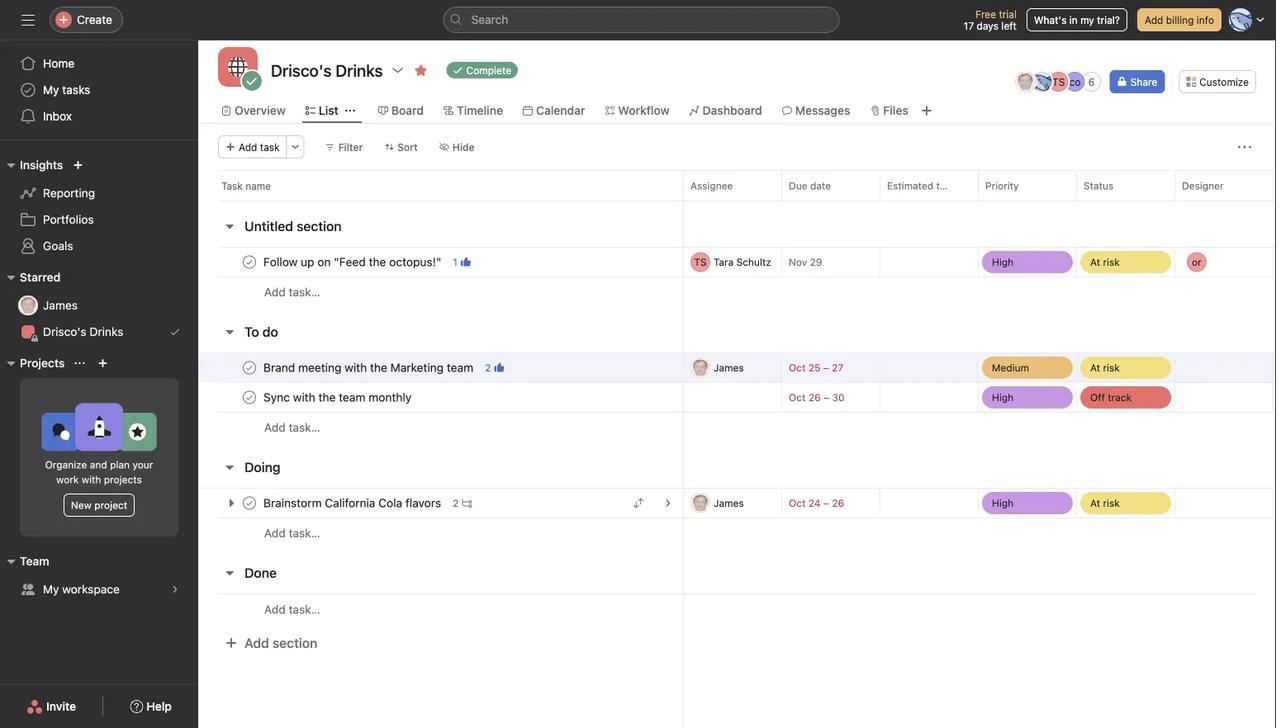 Task type: locate. For each thing, give the bounding box(es) containing it.
header to do tree grid
[[198, 353, 1277, 443]]

2 vertical spatial at
[[1091, 498, 1101, 509]]

2 oct from the top
[[789, 392, 806, 404]]

Follow up on "Feed the octopus!" text field
[[260, 254, 447, 271]]

search button
[[443, 7, 840, 33]]

oct 25 – 27
[[789, 362, 844, 374]]

25
[[809, 362, 821, 374]]

1 vertical spatial high
[[993, 392, 1014, 404]]

insights
[[20, 158, 63, 172]]

risk inside popup button
[[1104, 257, 1120, 268]]

1 high from the top
[[993, 257, 1014, 268]]

at inside popup button
[[1091, 257, 1101, 268]]

1 vertical spatial high button
[[979, 383, 1077, 412]]

completed checkbox right expand subtask list for the task brainstorm california cola flavors image
[[240, 494, 259, 514]]

0 horizontal spatial 26
[[809, 392, 821, 404]]

0 vertical spatial 26
[[809, 392, 821, 404]]

at risk inside header to do tree grid
[[1091, 362, 1120, 374]]

add task… button up doing
[[264, 419, 320, 437]]

2 task… from the top
[[289, 421, 320, 435]]

high inside header untitled section tree grid
[[993, 257, 1014, 268]]

oct
[[789, 362, 806, 374], [789, 392, 806, 404], [789, 498, 806, 509]]

at inside header to do tree grid
[[1091, 362, 1101, 374]]

add up add section button at the left bottom
[[264, 603, 286, 617]]

collapse task list for this section image for done
[[223, 567, 236, 580]]

1 task… from the top
[[289, 286, 320, 299]]

1
[[453, 257, 458, 268]]

1 vertical spatial at risk button
[[1078, 489, 1175, 518]]

2 add task… button from the top
[[264, 419, 320, 437]]

30
[[833, 392, 845, 404]]

add up doing
[[264, 421, 286, 435]]

more actions image
[[1239, 140, 1252, 154], [291, 142, 301, 152]]

add task… up doing
[[264, 421, 320, 435]]

my left tasks
[[43, 83, 59, 97]]

projects button
[[0, 354, 65, 374]]

2 vertical spatial risk
[[1104, 498, 1120, 509]]

1 add task… button from the top
[[264, 283, 320, 302]]

2 vertical spatial –
[[824, 498, 830, 509]]

add task… for add task… button for 4th add task… row from the bottom
[[264, 286, 320, 299]]

add task… inside header to do tree grid
[[264, 421, 320, 435]]

completed image for off
[[240, 388, 259, 408]]

1 horizontal spatial more actions image
[[1239, 140, 1252, 154]]

2 at from the top
[[1091, 362, 1101, 374]]

add task… up do
[[264, 286, 320, 299]]

26 right 24
[[832, 498, 845, 509]]

at inside header doing tree grid
[[1091, 498, 1101, 509]]

my for my tasks
[[43, 83, 59, 97]]

1 vertical spatial completed checkbox
[[240, 388, 259, 408]]

my down team at the bottom of the page
[[43, 583, 59, 597]]

add
[[1145, 14, 1164, 26], [239, 141, 257, 153], [264, 286, 286, 299], [264, 421, 286, 435], [264, 527, 286, 540], [264, 603, 286, 617], [245, 636, 269, 652]]

timeline link
[[444, 102, 503, 120]]

2 vertical spatial james
[[714, 498, 744, 509]]

2 vertical spatial high button
[[979, 489, 1077, 518]]

26 inside header doing tree grid
[[832, 498, 845, 509]]

2 high from the top
[[993, 392, 1014, 404]]

risk inside header to do tree grid
[[1104, 362, 1120, 374]]

reporting
[[43, 186, 95, 200]]

workspace
[[62, 583, 120, 597]]

task… inside header untitled section tree grid
[[289, 286, 320, 299]]

collapse task list for this section image left the 'untitled'
[[223, 220, 236, 233]]

drinks
[[90, 325, 123, 339]]

oct left the 25
[[789, 362, 806, 374]]

row
[[198, 170, 1277, 201], [218, 200, 1277, 202], [198, 247, 1277, 278], [198, 353, 1277, 383], [198, 383, 1277, 413], [198, 488, 1277, 519]]

3 high button from the top
[[979, 489, 1077, 518]]

task… inside header doing tree grid
[[289, 527, 320, 540]]

task… up the add section
[[289, 603, 320, 617]]

– for 27
[[824, 362, 830, 374]]

3 add task… button from the top
[[264, 525, 320, 543]]

2 my from the top
[[43, 583, 59, 597]]

task… for third add task… row's add task… button
[[289, 527, 320, 540]]

risk
[[1104, 257, 1120, 268], [1104, 362, 1120, 374], [1104, 498, 1120, 509]]

add up done
[[264, 527, 286, 540]]

workflow
[[619, 104, 670, 117]]

1 completed image from the top
[[240, 252, 259, 272]]

drisco's
[[43, 325, 87, 339]]

0 vertical spatial oct
[[789, 362, 806, 374]]

section for add section
[[273, 636, 318, 652]]

collapse task list for this section image left doing button
[[223, 461, 236, 474]]

brand meeting with the marketing team cell
[[198, 353, 684, 383]]

invite button
[[16, 693, 87, 722]]

4 add task… from the top
[[264, 603, 320, 617]]

oct down oct 25 – 27
[[789, 392, 806, 404]]

4 task… from the top
[[289, 603, 320, 617]]

high button
[[979, 248, 1077, 277], [979, 383, 1077, 412], [979, 489, 1077, 518]]

sort button
[[377, 136, 425, 159]]

section down done
[[273, 636, 318, 652]]

1 vertical spatial ja
[[23, 300, 34, 312]]

– inside header doing tree grid
[[824, 498, 830, 509]]

completed image
[[240, 358, 259, 378]]

section
[[297, 219, 342, 234], [273, 636, 318, 652]]

work
[[56, 474, 79, 486]]

add tab image
[[921, 104, 934, 117]]

29
[[810, 257, 823, 268]]

at
[[1091, 257, 1101, 268], [1091, 362, 1101, 374], [1091, 498, 1101, 509]]

2 add task… from the top
[[264, 421, 320, 435]]

2 high button from the top
[[979, 383, 1077, 412]]

oct inside header doing tree grid
[[789, 498, 806, 509]]

2 subtasks image
[[462, 499, 472, 509]]

oct left 24
[[789, 498, 806, 509]]

0 horizontal spatial ja
[[23, 300, 34, 312]]

share button
[[1110, 70, 1165, 93]]

portfolios link
[[10, 207, 188, 233]]

add task… button up do
[[264, 283, 320, 302]]

projects
[[104, 474, 142, 486]]

– for 26
[[824, 498, 830, 509]]

move tasks between sections image
[[634, 499, 644, 509]]

details image
[[664, 499, 674, 509]]

3 risk from the top
[[1104, 498, 1120, 509]]

hide button
[[432, 136, 482, 159]]

add task… button
[[264, 283, 320, 302], [264, 419, 320, 437], [264, 525, 320, 543], [264, 601, 320, 619]]

add task… inside header untitled section tree grid
[[264, 286, 320, 299]]

1 oct from the top
[[789, 362, 806, 374]]

task
[[260, 141, 280, 153]]

2 vertical spatial at risk
[[1091, 498, 1120, 509]]

3 completed checkbox from the top
[[240, 494, 259, 514]]

ja inside row
[[695, 362, 706, 374]]

completed checkbox inside the sync with the team monthly cell
[[240, 388, 259, 408]]

0 vertical spatial completed checkbox
[[240, 252, 259, 272]]

tara schultz
[[714, 257, 772, 268]]

1 high button from the top
[[979, 248, 1077, 277]]

1 vertical spatial my
[[43, 583, 59, 597]]

hide sidebar image
[[21, 13, 35, 26]]

more actions image right task
[[291, 142, 301, 152]]

create
[[77, 13, 112, 26]]

collapse task list for this section image left done button
[[223, 567, 236, 580]]

my tasks link
[[10, 77, 188, 103]]

global element
[[0, 40, 198, 140]]

1 horizontal spatial ts
[[1053, 76, 1065, 88]]

Sync with the team monthly text field
[[260, 390, 417, 406]]

2 vertical spatial ja
[[695, 362, 706, 374]]

high inside header doing tree grid
[[993, 498, 1014, 509]]

medium button
[[979, 354, 1077, 383]]

task… down follow up on "feed the octopus!" text field
[[289, 286, 320, 299]]

files link
[[871, 102, 909, 120]]

task… inside header to do tree grid
[[289, 421, 320, 435]]

0 vertical spatial at
[[1091, 257, 1101, 268]]

– left 27
[[824, 362, 830, 374]]

in
[[1070, 14, 1078, 26]]

high for at risk
[[993, 257, 1014, 268]]

brainstorm california cola flavors cell
[[198, 488, 684, 519]]

add task… row
[[198, 277, 1277, 307], [198, 412, 1277, 443], [198, 518, 1277, 549], [198, 594, 1277, 626]]

0 vertical spatial at risk button
[[1078, 354, 1175, 383]]

0 vertical spatial high button
[[979, 248, 1077, 277]]

0 vertical spatial at risk
[[1091, 257, 1120, 268]]

completed image
[[240, 252, 259, 272], [240, 388, 259, 408], [240, 494, 259, 514]]

ja inside starred element
[[23, 300, 34, 312]]

add task…
[[264, 286, 320, 299], [264, 421, 320, 435], [264, 527, 320, 540], [264, 603, 320, 617]]

row containing task name
[[198, 170, 1277, 201]]

oct for oct 25 – 27
[[789, 362, 806, 374]]

task… down sync with the team monthly text box
[[289, 421, 320, 435]]

add task… inside header doing tree grid
[[264, 527, 320, 540]]

high button inside header doing tree grid
[[979, 489, 1077, 518]]

0 vertical spatial section
[[297, 219, 342, 234]]

globe image
[[228, 57, 248, 77]]

date
[[811, 180, 831, 192]]

collapse task list for this section image
[[223, 220, 236, 233], [223, 326, 236, 339], [223, 461, 236, 474], [223, 567, 236, 580]]

overview link
[[221, 102, 286, 120]]

row containing 1
[[198, 247, 1277, 278]]

– right 24
[[824, 498, 830, 509]]

1 add task… row from the top
[[198, 277, 1277, 307]]

co
[[1070, 76, 1081, 88]]

add task… button up done button
[[264, 525, 320, 543]]

create button
[[50, 7, 123, 33]]

at risk inside popup button
[[1091, 257, 1120, 268]]

2 vertical spatial oct
[[789, 498, 806, 509]]

task…
[[289, 286, 320, 299], [289, 421, 320, 435], [289, 527, 320, 540], [289, 603, 320, 617]]

complete button
[[439, 59, 526, 82]]

projects
[[20, 357, 65, 370]]

2 horizontal spatial ja
[[1021, 76, 1032, 88]]

completed checkbox inside follow up on "feed the octopus!" cell
[[240, 252, 259, 272]]

my
[[1081, 14, 1095, 26]]

at risk for medium
[[1091, 362, 1120, 374]]

task… down brainstorm california cola flavors text box
[[289, 527, 320, 540]]

ts left the tara
[[694, 257, 707, 268]]

medium
[[993, 362, 1030, 374]]

filter button
[[318, 136, 370, 159]]

add left billing
[[1145, 14, 1164, 26]]

my inside teams element
[[43, 583, 59, 597]]

add inside add billing info button
[[1145, 14, 1164, 26]]

add left task
[[239, 141, 257, 153]]

1 at risk button from the top
[[1078, 354, 1175, 383]]

organize and plan your work with projects
[[45, 459, 153, 486]]

1 vertical spatial risk
[[1104, 362, 1120, 374]]

off track
[[1091, 392, 1132, 404]]

high button inside header untitled section tree grid
[[979, 248, 1077, 277]]

Brainstorm California Cola flavors text field
[[260, 495, 446, 512]]

team button
[[0, 552, 49, 572]]

ra
[[1036, 76, 1049, 88]]

3 at from the top
[[1091, 498, 1101, 509]]

home link
[[10, 50, 188, 77]]

search list box
[[443, 7, 840, 33]]

2 vertical spatial completed checkbox
[[240, 494, 259, 514]]

2 vertical spatial high
[[993, 498, 1014, 509]]

add task button
[[218, 136, 287, 159]]

section up follow up on "feed the octopus!" text field
[[297, 219, 342, 234]]

completed image right expand subtask list for the task brainstorm california cola flavors image
[[240, 494, 259, 514]]

3 at risk from the top
[[1091, 498, 1120, 509]]

completed checkbox for off track
[[240, 388, 259, 408]]

completed image down completed image
[[240, 388, 259, 408]]

1 add task… from the top
[[264, 286, 320, 299]]

0 vertical spatial ts
[[1053, 76, 1065, 88]]

0 vertical spatial –
[[824, 362, 830, 374]]

completed image inside follow up on "feed the octopus!" cell
[[240, 252, 259, 272]]

my inside global element
[[43, 83, 59, 97]]

1 vertical spatial oct
[[789, 392, 806, 404]]

new
[[71, 500, 92, 512]]

0 horizontal spatial ts
[[694, 257, 707, 268]]

risk for high
[[1104, 257, 1120, 268]]

filter
[[339, 141, 363, 153]]

1 vertical spatial section
[[273, 636, 318, 652]]

team
[[20, 555, 49, 569]]

1 horizontal spatial ja
[[695, 362, 706, 374]]

1 vertical spatial james
[[714, 362, 744, 374]]

task
[[221, 180, 243, 192]]

4 collapse task list for this section image from the top
[[223, 567, 236, 580]]

new project or portfolio image
[[98, 359, 108, 369]]

completed checkbox down completed image
[[240, 388, 259, 408]]

completed image for at
[[240, 252, 259, 272]]

0 vertical spatial my
[[43, 83, 59, 97]]

sync with the team monthly cell
[[198, 383, 684, 413]]

or
[[1193, 257, 1202, 268]]

add task… up done button
[[264, 527, 320, 540]]

done
[[245, 566, 277, 581]]

1 horizontal spatial 26
[[832, 498, 845, 509]]

3 task… from the top
[[289, 527, 320, 540]]

2 risk from the top
[[1104, 362, 1120, 374]]

completed image inside the sync with the team monthly cell
[[240, 388, 259, 408]]

3 add task… from the top
[[264, 527, 320, 540]]

list link
[[306, 102, 339, 120]]

more actions image down "customize"
[[1239, 140, 1252, 154]]

completed checkbox down the 'untitled'
[[240, 252, 259, 272]]

completed checkbox for at risk
[[240, 252, 259, 272]]

2 vertical spatial completed image
[[240, 494, 259, 514]]

0 vertical spatial james
[[43, 299, 78, 312]]

26 left 30
[[809, 392, 821, 404]]

oct for oct 24 – 26
[[789, 498, 806, 509]]

add inside header doing tree grid
[[264, 527, 286, 540]]

1 vertical spatial 26
[[832, 498, 845, 509]]

1 vertical spatial at risk
[[1091, 362, 1120, 374]]

messages link
[[782, 102, 851, 120]]

add inside add task button
[[239, 141, 257, 153]]

collapse task list for this section image left to
[[223, 326, 236, 339]]

2 completed image from the top
[[240, 388, 259, 408]]

2 at risk from the top
[[1091, 362, 1120, 374]]

1 my from the top
[[43, 83, 59, 97]]

Completed checkbox
[[240, 252, 259, 272], [240, 388, 259, 408], [240, 494, 259, 514]]

2 collapse task list for this section image from the top
[[223, 326, 236, 339]]

left
[[1002, 20, 1017, 31]]

1 vertical spatial –
[[824, 392, 830, 404]]

add task… button up the add section
[[264, 601, 320, 619]]

files
[[884, 104, 909, 117]]

1 risk from the top
[[1104, 257, 1120, 268]]

1 at risk from the top
[[1091, 257, 1120, 268]]

3 high from the top
[[993, 498, 1014, 509]]

header doing tree grid
[[198, 488, 1277, 549]]

assignee
[[691, 180, 733, 192]]

what's in my trial? button
[[1027, 8, 1128, 31]]

1 vertical spatial completed image
[[240, 388, 259, 408]]

what's
[[1035, 14, 1067, 26]]

completed image down the 'untitled'
[[240, 252, 259, 272]]

2 completed checkbox from the top
[[240, 388, 259, 408]]

3 collapse task list for this section image from the top
[[223, 461, 236, 474]]

3 oct from the top
[[789, 498, 806, 509]]

follow up on "feed the octopus!" cell
[[198, 247, 684, 278]]

1 vertical spatial at
[[1091, 362, 1101, 374]]

add down done
[[245, 636, 269, 652]]

untitled
[[245, 219, 293, 234]]

1 collapse task list for this section image from the top
[[223, 220, 236, 233]]

sort
[[398, 141, 418, 153]]

starred element
[[0, 263, 198, 349]]

1 vertical spatial ts
[[694, 257, 707, 268]]

trial
[[999, 8, 1017, 20]]

ts left co at the right top of the page
[[1053, 76, 1065, 88]]

1 completed checkbox from the top
[[240, 252, 259, 272]]

0 vertical spatial risk
[[1104, 257, 1120, 268]]

1 at from the top
[[1091, 257, 1101, 268]]

0 vertical spatial completed image
[[240, 252, 259, 272]]

drisco's drinks
[[271, 60, 383, 80]]

high inside header to do tree grid
[[993, 392, 1014, 404]]

4 add task… button from the top
[[264, 601, 320, 619]]

– left 30
[[824, 392, 830, 404]]

new image
[[73, 160, 83, 170]]

add up do
[[264, 286, 286, 299]]

0 vertical spatial high
[[993, 257, 1014, 268]]

add task… up the add section
[[264, 603, 320, 617]]



Task type: describe. For each thing, give the bounding box(es) containing it.
2 button
[[482, 360, 508, 376]]

days
[[977, 20, 999, 31]]

schultz
[[737, 257, 772, 268]]

insights element
[[0, 150, 198, 263]]

ts inside row
[[694, 257, 707, 268]]

at for high
[[1091, 257, 1101, 268]]

2
[[485, 362, 491, 374]]

risk for medium
[[1104, 362, 1120, 374]]

time
[[937, 180, 957, 192]]

task… for add task… button for 4th add task… row from the bottom
[[289, 286, 320, 299]]

teams element
[[0, 547, 198, 607]]

expand subtask list for the task brainstorm california cola flavors image
[[225, 497, 238, 510]]

new project
[[71, 500, 127, 512]]

to do button
[[245, 317, 278, 347]]

estimated
[[888, 180, 934, 192]]

at for medium
[[1091, 362, 1101, 374]]

at risk inside header doing tree grid
[[1091, 498, 1120, 509]]

header untitled section tree grid
[[198, 247, 1277, 307]]

your
[[133, 459, 153, 471]]

goals link
[[10, 233, 188, 259]]

track
[[1108, 392, 1132, 404]]

my for my workspace
[[43, 583, 59, 597]]

to
[[245, 324, 259, 340]]

show options, current sort, top image
[[75, 359, 85, 369]]

dashboard link
[[690, 102, 763, 120]]

priority
[[986, 180, 1019, 192]]

insights button
[[0, 155, 63, 175]]

high for off track
[[993, 392, 1014, 404]]

add inside header to do tree grid
[[264, 421, 286, 435]]

collapse task list for this section image for untitled section
[[223, 220, 236, 233]]

untitled section button
[[245, 212, 342, 241]]

project
[[94, 500, 127, 512]]

help
[[147, 700, 172, 714]]

add task… for third add task… row's add task… button
[[264, 527, 320, 540]]

add task
[[239, 141, 280, 153]]

home
[[43, 57, 75, 70]]

add task… button for third add task… row
[[264, 525, 320, 543]]

workflow link
[[605, 102, 670, 120]]

3 completed image from the top
[[240, 494, 259, 514]]

drisco's drinks
[[43, 325, 123, 339]]

list
[[319, 104, 339, 117]]

risk inside header doing tree grid
[[1104, 498, 1120, 509]]

nov 29
[[789, 257, 823, 268]]

task name
[[221, 180, 271, 192]]

and
[[90, 459, 107, 471]]

new project button
[[64, 494, 135, 517]]

invite
[[46, 700, 76, 714]]

estimated time
[[888, 180, 957, 192]]

4 add task… row from the top
[[198, 594, 1277, 626]]

0 vertical spatial ja
[[1021, 76, 1032, 88]]

untitled section
[[245, 219, 342, 234]]

completed checkbox inside brainstorm california cola flavors cell
[[240, 494, 259, 514]]

james inside button
[[714, 498, 744, 509]]

board link
[[378, 102, 424, 120]]

oct 24 – 26
[[789, 498, 845, 509]]

add task… button for fourth add task… row from the top of the page
[[264, 601, 320, 619]]

drisco's drinks link
[[10, 319, 188, 345]]

task… for 2nd add task… row from the top's add task… button
[[289, 421, 320, 435]]

tab actions image
[[345, 106, 355, 116]]

row containing james
[[198, 488, 1277, 519]]

– for 30
[[824, 392, 830, 404]]

add inside header untitled section tree grid
[[264, 286, 286, 299]]

0 horizontal spatial more actions image
[[291, 142, 301, 152]]

nov
[[789, 257, 808, 268]]

to do
[[245, 324, 278, 340]]

add task… button for 2nd add task… row from the top
[[264, 419, 320, 437]]

board
[[392, 104, 424, 117]]

name
[[246, 180, 271, 192]]

trial?
[[1098, 14, 1121, 26]]

high button for off track
[[979, 383, 1077, 412]]

help button
[[119, 693, 183, 722]]

Completed checkbox
[[240, 358, 259, 378]]

section for untitled section
[[297, 219, 342, 234]]

do
[[263, 324, 278, 340]]

26 inside header to do tree grid
[[809, 392, 821, 404]]

Brand meeting with the Marketing team text field
[[260, 360, 479, 376]]

24
[[809, 498, 821, 509]]

designer
[[1183, 180, 1224, 192]]

timeline
[[457, 104, 503, 117]]

see details, my workspace image
[[170, 585, 180, 595]]

add billing info
[[1145, 14, 1215, 26]]

messages
[[796, 104, 851, 117]]

collapse task list for this section image for to do
[[223, 326, 236, 339]]

starred
[[20, 271, 61, 284]]

james inside starred element
[[43, 299, 78, 312]]

add task… for add task… button related to fourth add task… row from the top of the page
[[264, 603, 320, 617]]

add section
[[245, 636, 318, 652]]

oct for oct 26 – 30
[[789, 392, 806, 404]]

my tasks
[[43, 83, 90, 97]]

row containing oct 26
[[198, 383, 1277, 413]]

with
[[82, 474, 101, 486]]

remove from starred image
[[414, 64, 428, 77]]

portfolios
[[43, 213, 94, 226]]

high button for at risk
[[979, 248, 1077, 277]]

customize
[[1200, 76, 1250, 88]]

my workspace
[[43, 583, 120, 597]]

reporting link
[[10, 180, 188, 207]]

starred button
[[0, 268, 61, 288]]

billing
[[1167, 14, 1195, 26]]

at risk for high
[[1091, 257, 1120, 268]]

oct 26 – 30
[[789, 392, 845, 404]]

row containing 2
[[198, 353, 1277, 383]]

add billing info button
[[1138, 8, 1222, 31]]

or button
[[1176, 248, 1273, 277]]

17
[[964, 20, 974, 31]]

task… for add task… button related to fourth add task… row from the top of the page
[[289, 603, 320, 617]]

search
[[471, 13, 509, 26]]

collapse task list for this section image for doing
[[223, 461, 236, 474]]

add inside add section button
[[245, 636, 269, 652]]

plan
[[110, 459, 130, 471]]

27
[[832, 362, 844, 374]]

add section button
[[218, 629, 324, 659]]

show options image
[[391, 64, 405, 77]]

inbox
[[43, 109, 72, 123]]

add task… button for 4th add task… row from the bottom
[[264, 283, 320, 302]]

calendar
[[536, 104, 585, 117]]

1 button
[[450, 254, 474, 271]]

status
[[1084, 180, 1114, 192]]

projects element
[[0, 349, 198, 547]]

3 add task… row from the top
[[198, 518, 1277, 549]]

organize
[[45, 459, 87, 471]]

dashboard
[[703, 104, 763, 117]]

2 at risk button from the top
[[1078, 489, 1175, 518]]

free
[[976, 8, 997, 20]]

james inside header to do tree grid
[[714, 362, 744, 374]]

off track button
[[1078, 383, 1175, 412]]

2 add task… row from the top
[[198, 412, 1277, 443]]

hide
[[453, 141, 475, 153]]

james button
[[691, 494, 778, 514]]

add task… for 2nd add task… row from the top's add task… button
[[264, 421, 320, 435]]



Task type: vqa. For each thing, say whether or not it's contained in the screenshot.
the top FT BUTTON
no



